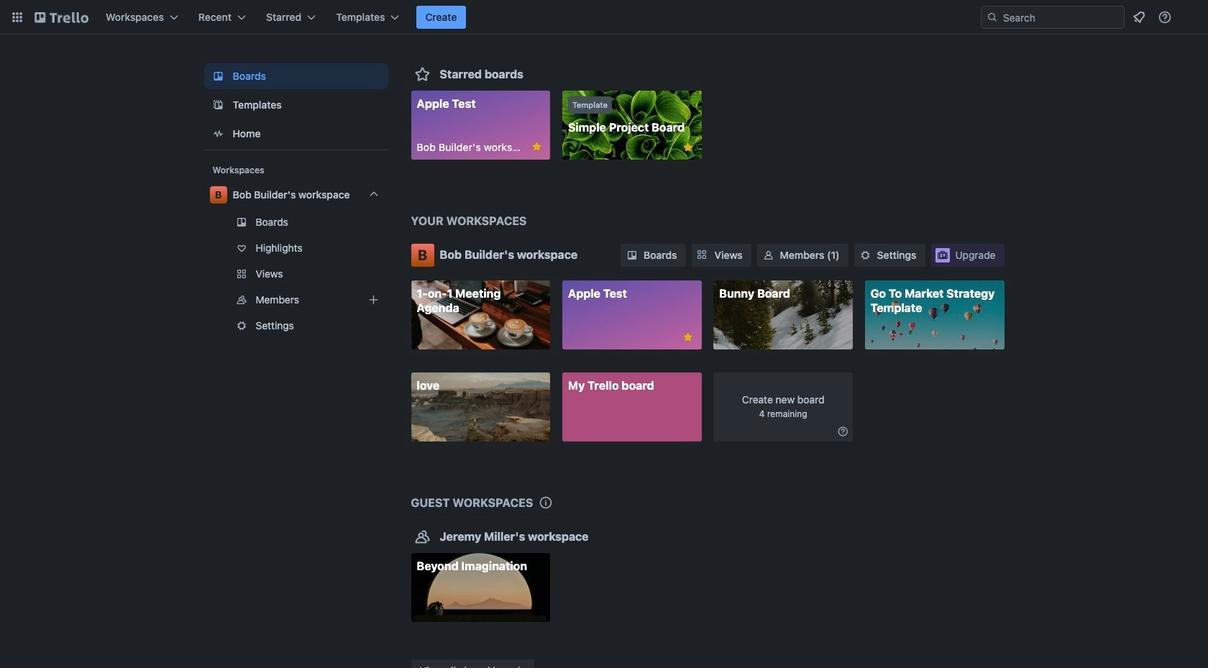 Task type: vqa. For each thing, say whether or not it's contained in the screenshot.
SOCIAL
no



Task type: describe. For each thing, give the bounding box(es) containing it.
0 horizontal spatial sm image
[[762, 248, 776, 262]]

open information menu image
[[1158, 10, 1173, 24]]

primary element
[[0, 0, 1209, 35]]

add image
[[365, 291, 382, 309]]

1 horizontal spatial click to unstar this board. it will be removed from your starred list. image
[[682, 331, 695, 344]]

search image
[[987, 12, 999, 23]]



Task type: locate. For each thing, give the bounding box(es) containing it.
1 vertical spatial click to unstar this board. it will be removed from your starred list. image
[[682, 331, 695, 344]]

sm image
[[762, 248, 776, 262], [836, 424, 850, 439]]

0 vertical spatial sm image
[[762, 248, 776, 262]]

0 notifications image
[[1131, 9, 1148, 26]]

bob builder (bobbuilder40) image
[[1183, 9, 1200, 26]]

1 horizontal spatial sm image
[[836, 424, 850, 439]]

board image
[[210, 68, 227, 85]]

0 vertical spatial click to unstar this board. it will be removed from your starred list. image
[[530, 140, 543, 153]]

0 horizontal spatial sm image
[[625, 248, 640, 262]]

1 horizontal spatial sm image
[[859, 248, 873, 262]]

1 vertical spatial sm image
[[836, 424, 850, 439]]

home image
[[210, 125, 227, 142]]

click to unstar this board. it will be removed from your starred list. image
[[530, 140, 543, 153], [682, 331, 695, 344]]

sm image
[[625, 248, 640, 262], [859, 248, 873, 262]]

Search field
[[999, 6, 1124, 28]]

0 horizontal spatial click to unstar this board. it will be removed from your starred list. image
[[530, 140, 543, 153]]

template board image
[[210, 96, 227, 114]]

back to home image
[[35, 6, 88, 29]]

click to unstar this board. it will be removed from your starred list. image
[[682, 141, 695, 154]]

1 sm image from the left
[[625, 248, 640, 262]]

2 sm image from the left
[[859, 248, 873, 262]]



